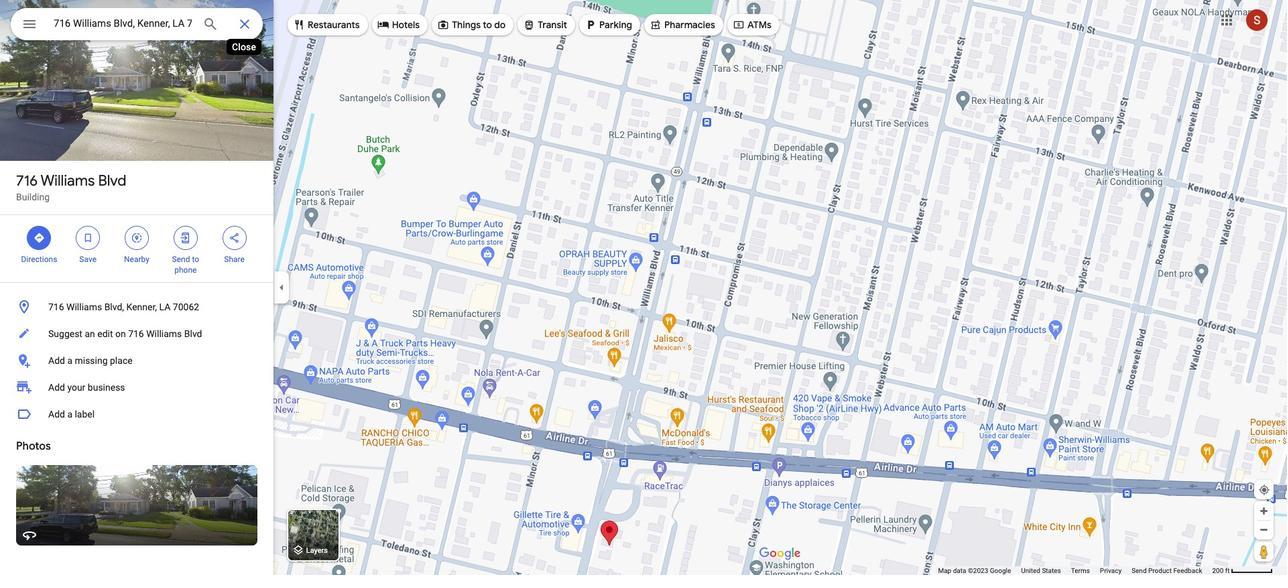 Task type: locate. For each thing, give the bounding box(es) containing it.
add
[[48, 355, 65, 366], [48, 382, 65, 393], [48, 409, 65, 420]]


[[293, 17, 305, 32]]

0 horizontal spatial 716
[[16, 172, 38, 190]]


[[523, 17, 535, 32]]

a left label in the bottom of the page
[[67, 409, 72, 420]]

0 vertical spatial 716
[[16, 172, 38, 190]]

1 a from the top
[[67, 355, 72, 366]]

add left label in the bottom of the page
[[48, 409, 65, 420]]

1 vertical spatial send
[[1132, 567, 1147, 575]]

add left your
[[48, 382, 65, 393]]

2 vertical spatial williams
[[146, 328, 182, 339]]

none field inside the 716 williams blvd, kenner, la 70062 field
[[54, 15, 192, 32]]

2 add from the top
[[48, 382, 65, 393]]

product
[[1148, 567, 1172, 575]]

1 vertical spatial a
[[67, 409, 72, 420]]

0 vertical spatial a
[[67, 355, 72, 366]]

label
[[75, 409, 95, 420]]

blvd inside button
[[184, 328, 202, 339]]

your
[[67, 382, 85, 393]]

add inside 'add your business' link
[[48, 382, 65, 393]]

transit
[[538, 19, 567, 31]]

a
[[67, 355, 72, 366], [67, 409, 72, 420]]

blvd,
[[104, 302, 124, 312]]

williams down la
[[146, 328, 182, 339]]

1 vertical spatial to
[[192, 255, 199, 264]]

0 vertical spatial blvd
[[98, 172, 126, 190]]

add inside add a missing place button
[[48, 355, 65, 366]]

do
[[494, 19, 506, 31]]

send left product
[[1132, 567, 1147, 575]]

2 horizontal spatial 716
[[128, 328, 144, 339]]

716 williams blvd main content
[[0, 0, 274, 575]]

kenner,
[[126, 302, 157, 312]]

zoom in image
[[1259, 506, 1269, 516]]

terms button
[[1071, 566, 1090, 575]]

2 vertical spatial 716
[[128, 328, 144, 339]]

1 vertical spatial add
[[48, 382, 65, 393]]

add for add a missing place
[[48, 355, 65, 366]]

parking
[[599, 19, 632, 31]]

footer
[[938, 566, 1212, 575]]

williams
[[41, 172, 95, 190], [66, 302, 102, 312], [146, 328, 182, 339]]

1 vertical spatial williams
[[66, 302, 102, 312]]

to left do
[[483, 19, 492, 31]]


[[377, 17, 389, 32]]

send
[[172, 255, 190, 264], [1132, 567, 1147, 575]]

a inside button
[[67, 355, 72, 366]]

williams up an
[[66, 302, 102, 312]]

a left missing
[[67, 355, 72, 366]]

0 horizontal spatial to
[[192, 255, 199, 264]]

716 up suggest
[[48, 302, 64, 312]]

1 horizontal spatial blvd
[[184, 328, 202, 339]]

blvd
[[98, 172, 126, 190], [184, 328, 202, 339]]

a for label
[[67, 409, 72, 420]]

200
[[1212, 567, 1224, 575]]

1 vertical spatial 716
[[48, 302, 64, 312]]

1 vertical spatial blvd
[[184, 328, 202, 339]]

add down suggest
[[48, 355, 65, 366]]

 pharmacies
[[650, 17, 715, 32]]

200 ft button
[[1212, 567, 1273, 575]]

None field
[[54, 15, 192, 32]]

google account: sheryl atherton  
(sheryl.atherton@adept.ai) image
[[1246, 9, 1268, 31]]

photos
[[16, 440, 51, 453]]

716 inside the 716 williams blvd building
[[16, 172, 38, 190]]

add inside add a label 'button'
[[48, 409, 65, 420]]

70062
[[173, 302, 199, 312]]

716 up building
[[16, 172, 38, 190]]

footer containing map data ©2023 google
[[938, 566, 1212, 575]]

to
[[483, 19, 492, 31], [192, 255, 199, 264]]

2 vertical spatial add
[[48, 409, 65, 420]]


[[180, 231, 192, 245]]

feedback
[[1173, 567, 1202, 575]]

add your business link
[[0, 374, 274, 401]]

place
[[110, 355, 132, 366]]

1 add from the top
[[48, 355, 65, 366]]

1 horizontal spatial send
[[1132, 567, 1147, 575]]

suggest an edit on 716 williams blvd
[[48, 328, 202, 339]]

map data ©2023 google
[[938, 567, 1011, 575]]

an
[[85, 328, 95, 339]]

add for add a label
[[48, 409, 65, 420]]

 transit
[[523, 17, 567, 32]]

0 horizontal spatial blvd
[[98, 172, 126, 190]]

©2023
[[968, 567, 988, 575]]

show your location image
[[1258, 484, 1270, 496]]

williams inside the 716 williams blvd, kenner, la 70062 button
[[66, 302, 102, 312]]

0 vertical spatial to
[[483, 19, 492, 31]]

building
[[16, 192, 50, 202]]

la
[[159, 302, 171, 312]]

 hotels
[[377, 17, 420, 32]]

ft
[[1225, 567, 1230, 575]]

716 right on at left
[[128, 328, 144, 339]]

williams up building
[[41, 172, 95, 190]]


[[131, 231, 143, 245]]

1 horizontal spatial to
[[483, 19, 492, 31]]

business
[[88, 382, 125, 393]]

privacy
[[1100, 567, 1122, 575]]

3 add from the top
[[48, 409, 65, 420]]

send up phone
[[172, 255, 190, 264]]

2 a from the top
[[67, 409, 72, 420]]

to up phone
[[192, 255, 199, 264]]

send inside button
[[1132, 567, 1147, 575]]


[[33, 231, 45, 245]]

things
[[452, 19, 481, 31]]

0 vertical spatial add
[[48, 355, 65, 366]]

united states button
[[1021, 566, 1061, 575]]

0 vertical spatial williams
[[41, 172, 95, 190]]

716
[[16, 172, 38, 190], [48, 302, 64, 312], [128, 328, 144, 339]]


[[733, 17, 745, 32]]

send inside send to phone
[[172, 255, 190, 264]]


[[585, 17, 597, 32]]

1 horizontal spatial 716
[[48, 302, 64, 312]]

layers
[[306, 547, 328, 555]]

states
[[1042, 567, 1061, 575]]

0 horizontal spatial send
[[172, 255, 190, 264]]

united
[[1021, 567, 1040, 575]]

0 vertical spatial send
[[172, 255, 190, 264]]

williams inside the 716 williams blvd building
[[41, 172, 95, 190]]

a inside 'button'
[[67, 409, 72, 420]]

 things to do
[[437, 17, 506, 32]]

united states
[[1021, 567, 1061, 575]]

blvd inside the 716 williams blvd building
[[98, 172, 126, 190]]

williams inside suggest an edit on 716 williams blvd button
[[146, 328, 182, 339]]

google maps element
[[0, 0, 1287, 575]]



Task type: describe. For each thing, give the bounding box(es) containing it.
atms
[[747, 19, 771, 31]]


[[228, 231, 240, 245]]

on
[[115, 328, 126, 339]]

200 ft
[[1212, 567, 1230, 575]]

add a missing place
[[48, 355, 132, 366]]

map
[[938, 567, 951, 575]]

nearby
[[124, 255, 149, 264]]

add a label
[[48, 409, 95, 420]]

 parking
[[585, 17, 632, 32]]

add a label button
[[0, 401, 274, 428]]

suggest
[[48, 328, 82, 339]]

send product feedback button
[[1132, 566, 1202, 575]]

716 williams blvd, kenner, la 70062 button
[[0, 294, 274, 320]]

716 for blvd,
[[48, 302, 64, 312]]

add a missing place button
[[0, 347, 274, 374]]

send to phone
[[172, 255, 199, 275]]

directions
[[21, 255, 57, 264]]

add for add your business
[[48, 382, 65, 393]]


[[21, 15, 38, 34]]

716 Williams Blvd, Kenner, LA 70062 field
[[11, 8, 263, 40]]

actions for 716 williams blvd region
[[0, 215, 274, 282]]

missing
[[75, 355, 108, 366]]

phone
[[174, 265, 197, 275]]

pharmacies
[[664, 19, 715, 31]]

edit
[[97, 328, 113, 339]]

 atms
[[733, 17, 771, 32]]

show street view coverage image
[[1254, 542, 1274, 562]]

footer inside the google maps element
[[938, 566, 1212, 575]]

716 for blvd
[[16, 172, 38, 190]]


[[437, 17, 449, 32]]


[[82, 231, 94, 245]]

send for send to phone
[[172, 255, 190, 264]]

send for send product feedback
[[1132, 567, 1147, 575]]

send product feedback
[[1132, 567, 1202, 575]]

williams for blvd,
[[66, 302, 102, 312]]

716 williams blvd, kenner, la 70062
[[48, 302, 199, 312]]

to inside  things to do
[[483, 19, 492, 31]]

privacy button
[[1100, 566, 1122, 575]]

a for missing
[[67, 355, 72, 366]]

716 williams blvd building
[[16, 172, 126, 202]]

save
[[79, 255, 97, 264]]

 search field
[[11, 8, 263, 43]]

terms
[[1071, 567, 1090, 575]]

zoom out image
[[1259, 525, 1269, 535]]

 restaurants
[[293, 17, 360, 32]]

to inside send to phone
[[192, 255, 199, 264]]

hotels
[[392, 19, 420, 31]]

add your business
[[48, 382, 125, 393]]

 button
[[11, 8, 48, 43]]

suggest an edit on 716 williams blvd button
[[0, 320, 274, 347]]

williams for blvd
[[41, 172, 95, 190]]

collapse side panel image
[[274, 280, 289, 295]]

share
[[224, 255, 245, 264]]


[[650, 17, 662, 32]]

restaurants
[[308, 19, 360, 31]]

google
[[990, 567, 1011, 575]]

data
[[953, 567, 966, 575]]



Task type: vqa. For each thing, say whether or not it's contained in the screenshot.


